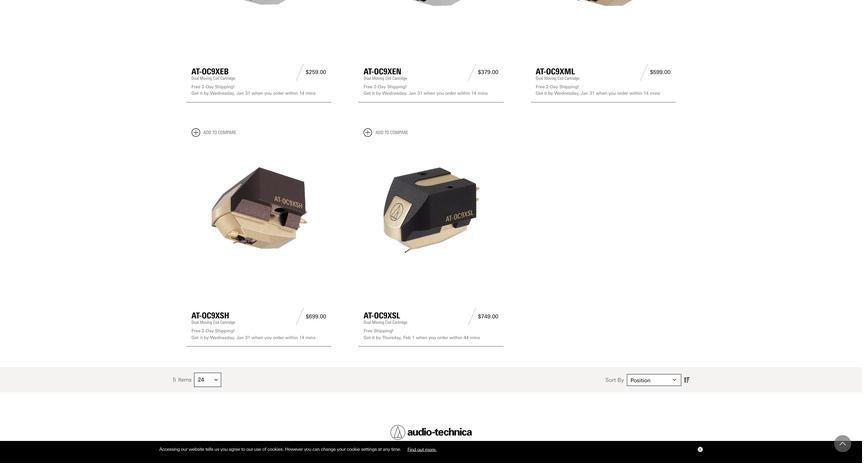 Task type: locate. For each thing, give the bounding box(es) containing it.
compare
[[218, 130, 236, 136], [390, 130, 409, 136]]

it left thursday,
[[372, 335, 375, 340]]

$599.00
[[650, 69, 671, 76]]

free
[[192, 84, 200, 89], [364, 84, 373, 89], [536, 84, 545, 89], [192, 329, 200, 334], [364, 329, 373, 334]]

- down at-oc9xeb dual moving coil cartridge
[[204, 84, 206, 89]]

dual left oc9xen
[[364, 76, 371, 81]]

carrat down image left set descending direction icon
[[673, 379, 676, 382]]

get inside free shipping! get it by thursday, feb 1 when you order within 44 mins
[[364, 335, 371, 340]]

shipping! down at-oc9xsh dual moving coil cartridge
[[215, 329, 235, 334]]

- down at-oc9xen dual moving coil cartridge
[[377, 84, 378, 89]]

set descending direction image
[[684, 376, 690, 385]]

jan
[[237, 91, 244, 96], [409, 91, 416, 96], [581, 91, 588, 96], [237, 335, 244, 340]]

1 horizontal spatial add to compare
[[376, 130, 409, 136]]

by
[[204, 91, 209, 96], [376, 91, 381, 96], [548, 91, 553, 96], [204, 335, 209, 340], [376, 335, 381, 340]]

wednesday, down at-oc9xsh dual moving coil cartridge
[[210, 335, 235, 340]]

oc9xml
[[546, 67, 575, 76]]

carrat down image
[[215, 379, 218, 382], [673, 379, 676, 382]]

at- for oc9xsh
[[192, 311, 202, 321]]

it
[[200, 91, 203, 96], [372, 91, 375, 96], [544, 91, 547, 96], [200, 335, 203, 340], [372, 335, 375, 340]]

by down at-oc9xeb dual moving coil cartridge
[[204, 91, 209, 96]]

coil inside at-oc9xen dual moving coil cartridge
[[385, 76, 392, 81]]

moving inside at-oc9xsh dual moving coil cartridge
[[200, 320, 212, 325]]

1 horizontal spatial add
[[376, 130, 384, 136]]

by down at-oc9xml dual moving coil cartridge
[[548, 91, 553, 96]]

dual inside at-oc9xsl dual moving coil cartridge
[[364, 320, 371, 325]]

$749.00
[[478, 314, 499, 320]]

cartridge for oc9xsh
[[220, 320, 235, 325]]

to
[[212, 130, 217, 136], [385, 130, 389, 136], [241, 447, 245, 452]]

cartridge inside at-oc9xen dual moving coil cartridge
[[393, 76, 408, 81]]

-
[[204, 84, 206, 89], [377, 84, 378, 89], [549, 84, 550, 89], [204, 329, 206, 334]]

day for oc9xeb
[[206, 84, 214, 89]]

5
[[173, 377, 176, 384]]

at oc9xsh image
[[192, 142, 326, 277]]

cartridge for oc9xml
[[565, 76, 580, 81]]

day down at-oc9xml dual moving coil cartridge
[[550, 84, 558, 89]]

mins down $379.00
[[478, 91, 488, 96]]

within
[[285, 91, 298, 96], [458, 91, 470, 96], [630, 91, 642, 96], [285, 335, 298, 340], [450, 335, 462, 340]]

wednesday, down at-oc9xeb dual moving coil cartridge
[[210, 91, 235, 96]]

when inside free shipping! get it by thursday, feb 1 when you order within 44 mins
[[416, 335, 427, 340]]

mins for oc9xml
[[650, 91, 660, 96]]

sort
[[606, 377, 616, 384]]

coil inside at-oc9xsl dual moving coil cartridge
[[385, 320, 392, 325]]

- down at-oc9xml dual moving coil cartridge
[[549, 84, 550, 89]]

$379.00
[[478, 69, 499, 76]]

at oc9xml image
[[536, 0, 671, 33]]

divider line image for at-oc9xml
[[638, 64, 650, 81]]

2 for oc9xen
[[374, 84, 377, 89]]

$699.00
[[306, 314, 326, 320]]

by for oc9xen
[[376, 91, 381, 96]]

2 add to compare button from the left
[[364, 128, 409, 137]]

moving for oc9xeb
[[200, 76, 212, 81]]

by left thursday,
[[376, 335, 381, 340]]

0 horizontal spatial add
[[203, 130, 211, 136]]

coil
[[213, 76, 219, 81], [385, 76, 392, 81], [558, 76, 564, 81], [213, 320, 219, 325], [385, 320, 392, 325]]

oc9xen
[[374, 67, 402, 76]]

by for oc9xml
[[548, 91, 553, 96]]

2 down at-oc9xsh dual moving coil cartridge
[[202, 329, 204, 334]]

at-oc9xsh dual moving coil cartridge
[[192, 311, 235, 325]]

2 down at-oc9xen dual moving coil cartridge
[[374, 84, 377, 89]]

dual left "oc9xeb" on the left top of the page
[[192, 76, 199, 81]]

0 horizontal spatial our
[[181, 447, 188, 452]]

at- inside at-oc9xsh dual moving coil cartridge
[[192, 311, 202, 321]]

mins right 44
[[470, 335, 480, 340]]

day down at-oc9xen dual moving coil cartridge
[[378, 84, 386, 89]]

shipping! up thursday,
[[374, 329, 394, 334]]

moving for oc9xml
[[544, 76, 557, 81]]

moving
[[200, 76, 212, 81], [372, 76, 384, 81], [544, 76, 557, 81], [200, 320, 212, 325], [372, 320, 384, 325]]

coil for oc9xeb
[[213, 76, 219, 81]]

wednesday,
[[210, 91, 235, 96], [382, 91, 408, 96], [555, 91, 580, 96], [210, 335, 235, 340]]

2 down at-oc9xml dual moving coil cartridge
[[546, 84, 549, 89]]

mins down $699.00
[[306, 335, 316, 340]]

divider line image for at-oc9xen
[[466, 64, 478, 81]]

2 horizontal spatial to
[[385, 130, 389, 136]]

coil inside at-oc9xsh dual moving coil cartridge
[[213, 320, 219, 325]]

our left website
[[181, 447, 188, 452]]

shipping! down at-oc9xml dual moving coil cartridge
[[560, 84, 579, 89]]

day
[[206, 84, 214, 89], [378, 84, 386, 89], [550, 84, 558, 89], [206, 329, 214, 334]]

free down at-oc9xeb dual moving coil cartridge
[[192, 84, 200, 89]]

free inside free shipping! get it by thursday, feb 1 when you order within 44 mins
[[364, 329, 373, 334]]

our left use on the bottom left
[[246, 447, 253, 452]]

divider line image
[[294, 64, 306, 81], [466, 64, 478, 81], [638, 64, 650, 81], [294, 308, 306, 325], [466, 308, 478, 325]]

within for oc9xml
[[630, 91, 642, 96]]

by down at-oc9xsh dual moving coil cartridge
[[204, 335, 209, 340]]

0 horizontal spatial add to compare
[[203, 130, 236, 136]]

add to compare button for oc9xsh
[[192, 128, 236, 137]]

2 compare from the left
[[390, 130, 409, 136]]

dual inside at-oc9xml dual moving coil cartridge
[[536, 76, 543, 81]]

compare for at-oc9xsh
[[218, 130, 236, 136]]

moving inside at-oc9xsl dual moving coil cartridge
[[372, 320, 384, 325]]

free 2 -day shipping! get it by wednesday, jan 31 when you order within 14 mins
[[192, 84, 316, 96], [364, 84, 488, 96], [536, 84, 660, 96], [192, 329, 316, 340]]

31
[[245, 91, 250, 96], [417, 91, 423, 96], [590, 91, 595, 96], [245, 335, 250, 340]]

carrat down image right items
[[215, 379, 218, 382]]

at-oc9xen dual moving coil cartridge
[[364, 67, 408, 81]]

at- inside at-oc9xsl dual moving coil cartridge
[[364, 311, 374, 321]]

cartridge inside at-oc9xeb dual moving coil cartridge
[[220, 76, 235, 81]]

shipping! down at-oc9xen dual moving coil cartridge
[[387, 84, 407, 89]]

2 add to compare from the left
[[376, 130, 409, 136]]

14 for oc9xml
[[644, 91, 649, 96]]

at- inside at-oc9xml dual moving coil cartridge
[[536, 67, 546, 76]]

find out more. link
[[403, 445, 442, 455]]

it down at-oc9xeb dual moving coil cartridge
[[200, 91, 203, 96]]

moving inside at-oc9xeb dual moving coil cartridge
[[200, 76, 212, 81]]

mins for oc9xen
[[478, 91, 488, 96]]

dual for at-oc9xml
[[536, 76, 543, 81]]

$259.00
[[306, 69, 326, 76]]

dual inside at-oc9xen dual moving coil cartridge
[[364, 76, 371, 81]]

add
[[203, 130, 211, 136], [376, 130, 384, 136]]

dual for at-oc9xeb
[[192, 76, 199, 81]]

free down at-oc9xml dual moving coil cartridge
[[536, 84, 545, 89]]

find
[[408, 447, 416, 452]]

feb
[[403, 335, 411, 340]]

by down at-oc9xen dual moving coil cartridge
[[376, 91, 381, 96]]

14 for oc9xen
[[472, 91, 477, 96]]

at-
[[192, 67, 202, 76], [364, 67, 374, 76], [536, 67, 546, 76], [192, 311, 202, 321], [364, 311, 374, 321]]

1 compare from the left
[[218, 130, 236, 136]]

1 horizontal spatial carrat down image
[[673, 379, 676, 382]]

when for at-oc9xml
[[596, 91, 608, 96]]

get for at-oc9xml
[[536, 91, 543, 96]]

agree
[[229, 447, 240, 452]]

when
[[252, 91, 263, 96], [424, 91, 435, 96], [596, 91, 608, 96], [252, 335, 263, 340], [416, 335, 427, 340]]

2 add from the left
[[376, 130, 384, 136]]

dual for at-oc9xen
[[364, 76, 371, 81]]

2 down at-oc9xeb dual moving coil cartridge
[[202, 84, 204, 89]]

within for oc9xen
[[458, 91, 470, 96]]

31 for at-oc9xen
[[417, 91, 423, 96]]

add to compare
[[203, 130, 236, 136], [376, 130, 409, 136]]

jan for at-oc9xen
[[409, 91, 416, 96]]

5 items
[[173, 377, 191, 384]]

order
[[273, 91, 284, 96], [445, 91, 456, 96], [618, 91, 628, 96], [273, 335, 284, 340], [438, 335, 448, 340]]

order for oc9xen
[[445, 91, 456, 96]]

moving for oc9xen
[[372, 76, 384, 81]]

our
[[181, 447, 188, 452], [246, 447, 253, 452]]

add to compare button
[[192, 128, 236, 137], [364, 128, 409, 137]]

moving inside at-oc9xen dual moving coil cartridge
[[372, 76, 384, 81]]

dual inside at-oc9xsh dual moving coil cartridge
[[192, 320, 199, 325]]

mins down '$599.00'
[[650, 91, 660, 96]]

website
[[189, 447, 204, 452]]

it down at-oc9xen dual moving coil cartridge
[[372, 91, 375, 96]]

1 horizontal spatial compare
[[390, 130, 409, 136]]

order for oc9xeb
[[273, 91, 284, 96]]

get down at-oc9xeb dual moving coil cartridge
[[192, 91, 199, 96]]

- for oc9xeb
[[204, 84, 206, 89]]

1 add to compare from the left
[[203, 130, 236, 136]]

get left thursday,
[[364, 335, 371, 340]]

moving inside at-oc9xml dual moving coil cartridge
[[544, 76, 557, 81]]

can
[[313, 447, 320, 452]]

coil for oc9xml
[[558, 76, 564, 81]]

free for at-oc9xen
[[364, 84, 373, 89]]

dual left oc9xml
[[536, 76, 543, 81]]

0 horizontal spatial add to compare button
[[192, 128, 236, 137]]

change
[[321, 447, 336, 452]]

cartridge
[[220, 76, 235, 81], [393, 76, 408, 81], [565, 76, 580, 81], [220, 320, 235, 325], [393, 320, 408, 325]]

wednesday, down at-oc9xen dual moving coil cartridge
[[382, 91, 408, 96]]

0 horizontal spatial to
[[212, 130, 217, 136]]

get
[[192, 91, 199, 96], [364, 91, 371, 96], [536, 91, 543, 96], [192, 335, 199, 340], [364, 335, 371, 340]]

31 for at-oc9xml
[[590, 91, 595, 96]]

2
[[202, 84, 204, 89], [374, 84, 377, 89], [546, 84, 549, 89], [202, 329, 204, 334]]

at- inside at-oc9xen dual moving coil cartridge
[[364, 67, 374, 76]]

0 horizontal spatial compare
[[218, 130, 236, 136]]

shipping! down at-oc9xeb dual moving coil cartridge
[[215, 84, 235, 89]]

dual left oc9xsl
[[364, 320, 371, 325]]

at
[[378, 447, 382, 452]]

order inside free shipping! get it by thursday, feb 1 when you order within 44 mins
[[438, 335, 448, 340]]

shipping!
[[215, 84, 235, 89], [387, 84, 407, 89], [560, 84, 579, 89], [215, 329, 235, 334], [374, 329, 394, 334]]

1 add from the left
[[203, 130, 211, 136]]

divider line image for at-oc9xsh
[[294, 308, 306, 325]]

- for oc9xen
[[377, 84, 378, 89]]

you
[[264, 91, 272, 96], [437, 91, 444, 96], [609, 91, 616, 96], [264, 335, 272, 340], [429, 335, 436, 340], [220, 447, 228, 452], [304, 447, 311, 452]]

free down at-oc9xen dual moving coil cartridge
[[364, 84, 373, 89]]

dual inside at-oc9xeb dual moving coil cartridge
[[192, 76, 199, 81]]

wednesday, down at-oc9xml dual moving coil cartridge
[[555, 91, 580, 96]]

mins
[[306, 91, 316, 96], [478, 91, 488, 96], [650, 91, 660, 96], [306, 335, 316, 340], [470, 335, 480, 340]]

any
[[383, 447, 390, 452]]

dual
[[192, 76, 199, 81], [364, 76, 371, 81], [536, 76, 543, 81], [192, 320, 199, 325], [364, 320, 371, 325]]

1 add to compare button from the left
[[192, 128, 236, 137]]

coil inside at-oc9xml dual moving coil cartridge
[[558, 76, 564, 81]]

free for at-oc9xeb
[[192, 84, 200, 89]]

- for oc9xml
[[549, 84, 550, 89]]

cartridge inside at-oc9xsh dual moving coil cartridge
[[220, 320, 235, 325]]

add to compare for oc9xsl
[[376, 130, 409, 136]]

wednesday, for at-oc9xml
[[555, 91, 580, 96]]

cartridge for oc9xsl
[[393, 320, 408, 325]]

free for at-oc9xml
[[536, 84, 545, 89]]

1 horizontal spatial our
[[246, 447, 253, 452]]

it down at-oc9xml dual moving coil cartridge
[[544, 91, 547, 96]]

day down at-oc9xsh dual moving coil cartridge
[[206, 329, 214, 334]]

1 horizontal spatial add to compare button
[[364, 128, 409, 137]]

0 horizontal spatial carrat down image
[[215, 379, 218, 382]]

it for oc9xeb
[[200, 91, 203, 96]]

it for oc9xen
[[372, 91, 375, 96]]

day down at-oc9xeb dual moving coil cartridge
[[206, 84, 214, 89]]

dual for at-oc9xsh
[[192, 320, 199, 325]]

cartridge inside at-oc9xsl dual moving coil cartridge
[[393, 320, 408, 325]]

coil inside at-oc9xeb dual moving coil cartridge
[[213, 76, 219, 81]]

get down at-oc9xen dual moving coil cartridge
[[364, 91, 371, 96]]

14
[[299, 91, 304, 96], [472, 91, 477, 96], [644, 91, 649, 96], [299, 335, 304, 340]]

dual left oc9xsh
[[192, 320, 199, 325]]

at- inside at-oc9xeb dual moving coil cartridge
[[192, 67, 202, 76]]

day for oc9xen
[[378, 84, 386, 89]]

get down at-oc9xml dual moving coil cartridge
[[536, 91, 543, 96]]

settings
[[361, 447, 377, 452]]

free down at-oc9xsl dual moving coil cartridge
[[364, 329, 373, 334]]

at oc9xeb image
[[192, 0, 326, 33]]

get down at-oc9xsh dual moving coil cartridge
[[192, 335, 199, 340]]

mins down $259.00 at the left top of the page
[[306, 91, 316, 96]]

cookie
[[347, 447, 360, 452]]

get for at-oc9xen
[[364, 91, 371, 96]]

at- for oc9xml
[[536, 67, 546, 76]]

cartridge inside at-oc9xml dual moving coil cartridge
[[565, 76, 580, 81]]



Task type: vqa. For each thing, say whether or not it's contained in the screenshot.
carrat down image
yes



Task type: describe. For each thing, give the bounding box(es) containing it.
accessing our website tells us you agree to our use of cookies. however you can change your cookie settings at any time.
[[159, 447, 403, 452]]

14 for oc9xeb
[[299, 91, 304, 96]]

at- for oc9xsl
[[364, 311, 374, 321]]

free 2 -day shipping! get it by wednesday, jan 31 when you order within 14 mins for at-oc9xeb
[[192, 84, 316, 96]]

divider line image for at-oc9xeb
[[294, 64, 306, 81]]

add to compare button for oc9xsl
[[364, 128, 409, 137]]

coil for oc9xsl
[[385, 320, 392, 325]]

moving for oc9xsl
[[372, 320, 384, 325]]

1
[[412, 335, 415, 340]]

coil for oc9xen
[[385, 76, 392, 81]]

mins inside free shipping! get it by thursday, feb 1 when you order within 44 mins
[[470, 335, 480, 340]]

your
[[337, 447, 346, 452]]

oc9xeb
[[202, 67, 229, 76]]

free 2 -day shipping! get it by wednesday, jan 31 when you order within 14 mins for at-oc9xml
[[536, 84, 660, 96]]

use
[[254, 447, 261, 452]]

it down at-oc9xsh dual moving coil cartridge
[[200, 335, 203, 340]]

free 2 -day shipping! get it by wednesday, jan 31 when you order within 14 mins for at-oc9xen
[[364, 84, 488, 96]]

shipping! for at-oc9xeb
[[215, 84, 235, 89]]

dual for at-oc9xsl
[[364, 320, 371, 325]]

by
[[618, 377, 624, 384]]

free down at-oc9xsh dual moving coil cartridge
[[192, 329, 200, 334]]

at- for oc9xeb
[[192, 67, 202, 76]]

order for oc9xml
[[618, 91, 628, 96]]

- down at-oc9xsh dual moving coil cartridge
[[204, 329, 206, 334]]

free shipping! get it by thursday, feb 1 when you order within 44 mins
[[364, 329, 480, 340]]

wednesday, for at-oc9xen
[[382, 91, 408, 96]]

mins for oc9xeb
[[306, 91, 316, 96]]

within for oc9xeb
[[285, 91, 298, 96]]

jan for at-oc9xml
[[581, 91, 588, 96]]

jan for at-oc9xeb
[[237, 91, 244, 96]]

store logo image
[[390, 426, 472, 441]]

wednesday, for at-oc9xeb
[[210, 91, 235, 96]]

however
[[285, 447, 303, 452]]

coil for oc9xsh
[[213, 320, 219, 325]]

2 our from the left
[[246, 447, 253, 452]]

accessing
[[159, 447, 180, 452]]

shipping! for at-oc9xen
[[387, 84, 407, 89]]

at- for oc9xen
[[364, 67, 374, 76]]

compare for at-oc9xsl
[[390, 130, 409, 136]]

items
[[178, 377, 191, 384]]

sort by
[[606, 377, 624, 384]]

at-oc9xml dual moving coil cartridge
[[536, 67, 580, 81]]

oc9xsl
[[374, 311, 400, 321]]

add to compare for oc9xsh
[[203, 130, 236, 136]]

cartridge for oc9xeb
[[220, 76, 235, 81]]

it inside free shipping! get it by thursday, feb 1 when you order within 44 mins
[[372, 335, 375, 340]]

of
[[262, 447, 266, 452]]

add for oc9xsh
[[203, 130, 211, 136]]

time.
[[391, 447, 401, 452]]

by for oc9xeb
[[204, 91, 209, 96]]

find out more.
[[408, 447, 437, 452]]

arrow up image
[[840, 441, 846, 447]]

cross image
[[699, 449, 701, 451]]

out
[[417, 447, 424, 452]]

day for oc9xml
[[550, 84, 558, 89]]

add for oc9xsl
[[376, 130, 384, 136]]

cookies.
[[268, 447, 284, 452]]

by inside free shipping! get it by thursday, feb 1 when you order within 44 mins
[[376, 335, 381, 340]]

it for oc9xml
[[544, 91, 547, 96]]

you inside free shipping! get it by thursday, feb 1 when you order within 44 mins
[[429, 335, 436, 340]]

moving for oc9xsh
[[200, 320, 212, 325]]

us
[[215, 447, 219, 452]]

at-oc9xeb dual moving coil cartridge
[[192, 67, 235, 81]]

2 for oc9xml
[[546, 84, 549, 89]]

31 for at-oc9xeb
[[245, 91, 250, 96]]

at-oc9xsl dual moving coil cartridge
[[364, 311, 408, 325]]

tells
[[205, 447, 213, 452]]

thursday,
[[382, 335, 402, 340]]

2 carrat down image from the left
[[673, 379, 676, 382]]

shipping! inside free shipping! get it by thursday, feb 1 when you order within 44 mins
[[374, 329, 394, 334]]

44
[[464, 335, 469, 340]]

when for at-oc9xen
[[424, 91, 435, 96]]

1 our from the left
[[181, 447, 188, 452]]

2 for oc9xeb
[[202, 84, 204, 89]]

to for oc9xsh
[[212, 130, 217, 136]]

more.
[[425, 447, 437, 452]]

within inside free shipping! get it by thursday, feb 1 when you order within 44 mins
[[450, 335, 462, 340]]

1 horizontal spatial to
[[241, 447, 245, 452]]

shipping! for at-oc9xml
[[560, 84, 579, 89]]

at oc9xsl image
[[364, 142, 499, 277]]

when for at-oc9xeb
[[252, 91, 263, 96]]

to for oc9xsl
[[385, 130, 389, 136]]

get for at-oc9xeb
[[192, 91, 199, 96]]

oc9xsh
[[202, 311, 229, 321]]

divider line image for at-oc9xsl
[[466, 308, 478, 325]]

at oc9xen image
[[364, 0, 499, 33]]

1 carrat down image from the left
[[215, 379, 218, 382]]

cartridge for oc9xen
[[393, 76, 408, 81]]



